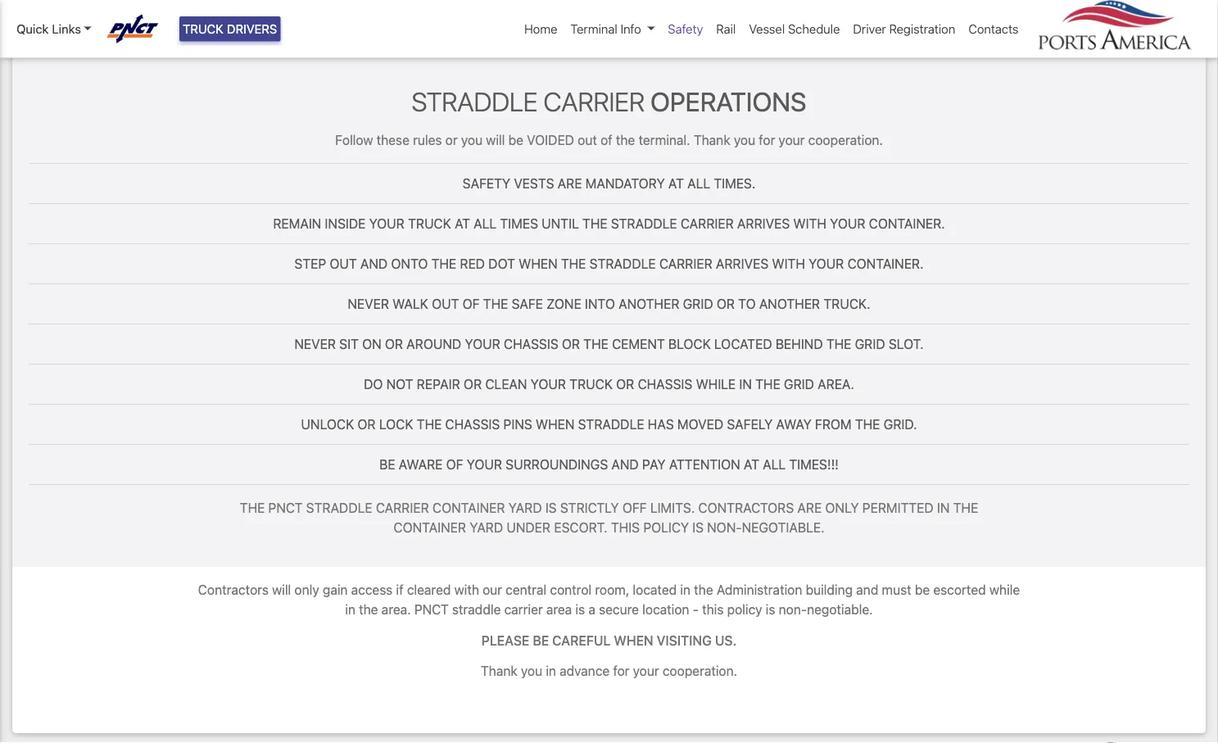 Task type: describe. For each thing, give the bounding box(es) containing it.
in left 'advance'
[[546, 663, 557, 679]]

0 horizontal spatial cooperation.
[[663, 663, 738, 679]]

policy inside the pnct straddle carrier container yard is strictly off limits.  contractors are only permitted in the container yard under escort.  this policy is non-negotiable.
[[644, 520, 689, 535]]

safety vests are mandatory at all times.
[[463, 176, 756, 191]]

drivers
[[227, 22, 277, 36]]

visiting
[[657, 633, 712, 648]]

is down administration
[[766, 602, 776, 617]]

container. for step out and onto the red dot when the straddle carrier arrives with your container.
[[848, 256, 924, 272]]

carrier for when
[[660, 256, 713, 272]]

negotiable. inside contractors will only gain access if cleared with our central control room, located in the administration building and must be escorted while in the area. pnct straddle carrier area is a secure location - this policy is non-negotiable.
[[807, 602, 873, 617]]

1 horizontal spatial carrier
[[544, 86, 645, 117]]

area.
[[382, 602, 411, 617]]

or down cement
[[617, 376, 635, 392]]

the right in
[[756, 376, 781, 392]]

safety
[[668, 22, 704, 36]]

our
[[483, 582, 502, 598]]

repair
[[417, 376, 460, 392]]

secure
[[599, 602, 639, 617]]

in inside the pnct straddle carrier container yard is strictly off limits.  contractors are only permitted in the container yard under escort.  this policy is non-negotiable.
[[938, 500, 950, 516]]

vessel schedule
[[749, 22, 840, 36]]

walk
[[393, 296, 429, 312]]

0 horizontal spatial be
[[509, 132, 524, 148]]

and
[[857, 582, 879, 598]]

negotiable. inside the pnct straddle carrier container yard is strictly off limits.  contractors are only permitted in the container yard under escort.  this policy is non-negotiable.
[[742, 520, 825, 535]]

follow
[[335, 132, 373, 148]]

with
[[455, 582, 479, 598]]

2 horizontal spatial you
[[734, 132, 756, 148]]

if
[[396, 582, 404, 598]]

straddle for until
[[611, 216, 678, 231]]

2 horizontal spatial chassis
[[638, 376, 693, 392]]

straddle inside the pnct straddle carrier container yard is strictly off limits.  contractors are only permitted in the container yard under escort.  this policy is non-negotiable.
[[306, 500, 373, 516]]

driver
[[854, 22, 887, 36]]

policy inside contractors will only gain access if cleared with our central control room, located in the administration building and must be escorted while in the area. pnct straddle carrier area is a secure location - this policy is non-negotiable.
[[728, 602, 763, 617]]

the down into
[[584, 336, 609, 352]]

are
[[798, 500, 822, 516]]

advance
[[560, 663, 610, 679]]

truck
[[183, 22, 224, 36]]

links
[[52, 22, 81, 36]]

or left the lock
[[358, 417, 376, 432]]

in up location
[[681, 582, 691, 598]]

0 vertical spatial yard
[[509, 500, 542, 516]]

1 vertical spatial your
[[633, 663, 660, 679]]

the right until
[[583, 216, 608, 231]]

safe
[[512, 296, 543, 312]]

1 vertical spatial out
[[432, 296, 459, 312]]

the
[[240, 500, 265, 516]]

0 horizontal spatial for
[[613, 663, 630, 679]]

pnct inside the pnct straddle carrier container yard is strictly off limits.  contractors are only permitted in the container yard under escort.  this policy is non-negotiable.
[[268, 500, 303, 516]]

straddle
[[452, 602, 501, 617]]

contractors will only gain access if cleared with our central control room, located in the administration building and must be escorted while in the area. pnct straddle carrier area is a secure location - this policy is non-negotiable.
[[198, 582, 1021, 617]]

attention
[[669, 457, 741, 472]]

mandatory
[[586, 176, 665, 191]]

1 vertical spatial when
[[536, 417, 575, 432]]

1 vertical spatial container
[[394, 520, 466, 535]]

behind
[[776, 336, 823, 352]]

pins
[[504, 417, 533, 432]]

terminal info link
[[564, 13, 662, 45]]

2 vertical spatial when
[[614, 633, 654, 648]]

1 another from the left
[[619, 296, 680, 312]]

off
[[623, 500, 647, 516]]

2 vertical spatial at
[[744, 457, 760, 472]]

grid.
[[884, 417, 918, 432]]

truck.
[[824, 296, 871, 312]]

non- inside the pnct straddle carrier container yard is strictly off limits.  contractors are only permitted in the container yard under escort.  this policy is non-negotiable.
[[708, 520, 742, 535]]

unlock or lock the chassis pins when straddle  has moved safely away from the grid.
[[301, 417, 918, 432]]

the right the lock
[[417, 417, 442, 432]]

in down gain
[[345, 602, 356, 617]]

driver registration link
[[847, 13, 963, 45]]

1 horizontal spatial grid
[[784, 376, 815, 392]]

times!!!
[[790, 457, 839, 472]]

this
[[703, 602, 724, 617]]

contacts link
[[963, 13, 1026, 45]]

follow these rules or you will be voided out of the terminal. thank you for your cooperation.
[[335, 132, 884, 148]]

step out and onto the red dot when the straddle carrier arrives with your container.
[[295, 256, 924, 272]]

pay
[[643, 457, 666, 472]]

room,
[[595, 582, 630, 598]]

quick links
[[16, 22, 81, 36]]

quick links link
[[16, 20, 92, 38]]

all for times
[[474, 216, 497, 231]]

voided
[[527, 132, 575, 148]]

never sit on or around your chassis or the cement block located behind the grid slot.
[[295, 336, 924, 352]]

home link
[[518, 13, 564, 45]]

inside
[[325, 216, 366, 231]]

0 vertical spatial grid
[[683, 296, 714, 312]]

vessel
[[749, 22, 785, 36]]

in
[[740, 376, 752, 392]]

terminal.
[[639, 132, 691, 148]]

not
[[387, 376, 414, 392]]

1 vertical spatial yard
[[470, 520, 503, 535]]

carrier for until
[[681, 216, 734, 231]]

or left to
[[717, 296, 735, 312]]

red
[[460, 256, 485, 272]]

this
[[611, 520, 640, 535]]

0 vertical spatial truck
[[408, 216, 452, 231]]

0 vertical spatial cooperation.
[[809, 132, 884, 148]]

the down access
[[359, 602, 378, 617]]

cement
[[612, 336, 665, 352]]

non- inside contractors will only gain access if cleared with our central control room, located in the administration building and must be escorted while in the area. pnct straddle carrier area is a secure location - this policy is non-negotiable.
[[779, 602, 807, 617]]

2 horizontal spatial all
[[763, 457, 786, 472]]

with for step out and onto the red dot when the straddle carrier arrives with your container.
[[772, 256, 806, 272]]

gain
[[323, 582, 348, 598]]

access
[[351, 582, 393, 598]]

permitted
[[863, 500, 934, 516]]

into
[[585, 296, 615, 312]]

the left red
[[432, 256, 457, 272]]

truck drivers
[[183, 22, 277, 36]]

0 horizontal spatial you
[[461, 132, 483, 148]]

straddle for when
[[590, 256, 656, 272]]

vests
[[514, 176, 555, 191]]

clean
[[486, 376, 527, 392]]

never walk out of the safe zone into another grid or to another truck.
[[348, 296, 871, 312]]

thank you in advance for your cooperation.
[[481, 663, 738, 679]]

the right of
[[616, 132, 635, 148]]

remain
[[273, 216, 322, 231]]

cleared
[[407, 582, 451, 598]]

located
[[715, 336, 773, 352]]

contacts
[[969, 22, 1019, 36]]

carrier inside the pnct straddle carrier container yard is strictly off limits.  contractors are only permitted in the container yard under escort.  this policy is non-negotiable.
[[376, 500, 429, 516]]

control
[[550, 582, 592, 598]]

central
[[506, 582, 547, 598]]

the inside the pnct straddle carrier container yard is strictly off limits.  contractors are only permitted in the container yard under escort.  this policy is non-negotiable.
[[954, 500, 979, 516]]

times
[[500, 216, 539, 231]]

0 vertical spatial container
[[433, 500, 505, 516]]

0 vertical spatial will
[[486, 132, 505, 148]]

location
[[643, 602, 690, 617]]



Task type: locate. For each thing, give the bounding box(es) containing it.
onto
[[391, 256, 428, 272]]

be inside contractors will only gain access if cleared with our central control room, located in the administration building and must be escorted while in the area. pnct straddle carrier area is a secure location - this policy is non-negotiable.
[[915, 582, 930, 598]]

1 vertical spatial carrier
[[660, 256, 713, 272]]

the up zone
[[561, 256, 586, 272]]

0 vertical spatial and
[[361, 256, 388, 272]]

never
[[348, 296, 389, 312], [295, 336, 336, 352]]

2 vertical spatial straddle
[[578, 417, 645, 432]]

0 vertical spatial container.
[[869, 216, 946, 231]]

1 horizontal spatial never
[[348, 296, 389, 312]]

never up on
[[348, 296, 389, 312]]

us.
[[715, 633, 737, 648]]

at down the safely
[[744, 457, 760, 472]]

pnct
[[268, 500, 303, 516], [415, 602, 449, 617]]

out right walk
[[432, 296, 459, 312]]

for down operations
[[759, 132, 776, 148]]

moved
[[678, 417, 724, 432]]

0 horizontal spatial another
[[619, 296, 680, 312]]

are
[[558, 176, 582, 191]]

2 vertical spatial chassis
[[445, 417, 500, 432]]

when
[[519, 256, 558, 272], [536, 417, 575, 432], [614, 633, 654, 648]]

0 vertical spatial out
[[330, 256, 357, 272]]

0 vertical spatial pnct
[[268, 500, 303, 516]]

all left times!!!
[[763, 457, 786, 472]]

the right behind
[[827, 336, 852, 352]]

negotiable. down building
[[807, 602, 873, 617]]

0 vertical spatial non-
[[708, 520, 742, 535]]

be left the voided
[[509, 132, 524, 148]]

dot
[[489, 256, 516, 272]]

another up behind
[[760, 296, 821, 312]]

until
[[542, 216, 579, 231]]

do
[[364, 376, 383, 392]]

2 horizontal spatial grid
[[855, 336, 886, 352]]

0 horizontal spatial pnct
[[268, 500, 303, 516]]

must
[[882, 582, 912, 598]]

all
[[688, 176, 711, 191], [474, 216, 497, 231], [763, 457, 786, 472]]

0 horizontal spatial your
[[633, 663, 660, 679]]

1 vertical spatial policy
[[728, 602, 763, 617]]

do not repair or clean your truck or chassis while in the grid area.
[[364, 376, 855, 392]]

1 vertical spatial be
[[533, 633, 549, 648]]

1 vertical spatial be
[[915, 582, 930, 598]]

pnct right the
[[268, 500, 303, 516]]

away
[[777, 417, 812, 432]]

1 vertical spatial contractors
[[198, 582, 269, 598]]

1 vertical spatial truck
[[570, 376, 613, 392]]

zone
[[547, 296, 582, 312]]

is left a
[[576, 602, 585, 617]]

1 horizontal spatial truck
[[570, 376, 613, 392]]

never left sit
[[295, 336, 336, 352]]

registration
[[890, 22, 956, 36]]

chassis left the pins
[[445, 417, 500, 432]]

at up red
[[455, 216, 471, 231]]

1 horizontal spatial be
[[533, 633, 549, 648]]

container.
[[869, 216, 946, 231], [848, 256, 924, 272]]

1 horizontal spatial yard
[[509, 500, 542, 516]]

0 vertical spatial straddle
[[611, 216, 678, 231]]

of down red
[[463, 296, 480, 312]]

0 horizontal spatial policy
[[644, 520, 689, 535]]

of right the aware
[[446, 457, 464, 472]]

0 vertical spatial chassis
[[504, 336, 559, 352]]

arrives
[[738, 216, 790, 231], [716, 256, 769, 272]]

contractors inside the pnct straddle carrier container yard is strictly off limits.  contractors are only permitted in the container yard under escort.  this policy is non-negotiable.
[[699, 500, 794, 516]]

info
[[621, 22, 642, 36]]

chassis
[[504, 336, 559, 352], [638, 376, 693, 392], [445, 417, 500, 432]]

yard left the 'under'
[[470, 520, 503, 535]]

times.
[[714, 176, 756, 191]]

home
[[525, 22, 558, 36]]

1 horizontal spatial another
[[760, 296, 821, 312]]

a
[[589, 602, 596, 617]]

grid left slot.
[[855, 336, 886, 352]]

non- down attention
[[708, 520, 742, 535]]

1 vertical spatial chassis
[[638, 376, 693, 392]]

0 horizontal spatial straddle
[[306, 500, 373, 516]]

0 horizontal spatial all
[[474, 216, 497, 231]]

arrives for remain inside your truck at all times until the straddle carrier arrives with your container.
[[738, 216, 790, 231]]

and left onto
[[361, 256, 388, 272]]

straddle up never walk out of the safe zone into another grid or to another truck.
[[590, 256, 656, 272]]

terminal info
[[571, 22, 642, 36]]

0 vertical spatial thank
[[694, 132, 731, 148]]

1 vertical spatial never
[[295, 336, 336, 352]]

1 vertical spatial grid
[[855, 336, 886, 352]]

administration
[[717, 582, 803, 598]]

and left pay
[[612, 457, 639, 472]]

1 horizontal spatial straddle
[[412, 86, 538, 117]]

rules
[[413, 132, 442, 148]]

0 vertical spatial at
[[669, 176, 684, 191]]

on
[[362, 336, 382, 352]]

of
[[601, 132, 613, 148]]

when right dot
[[519, 256, 558, 272]]

0 vertical spatial of
[[463, 296, 480, 312]]

0 horizontal spatial thank
[[481, 663, 518, 679]]

or down zone
[[562, 336, 580, 352]]

thank down please
[[481, 663, 518, 679]]

0 vertical spatial be
[[509, 132, 524, 148]]

policy down limits.
[[644, 520, 689, 535]]

1 horizontal spatial contractors
[[699, 500, 794, 516]]

at for truck
[[455, 216, 471, 231]]

carrier
[[544, 86, 645, 117], [376, 500, 429, 516]]

0 vertical spatial straddle
[[412, 86, 538, 117]]

when down secure
[[614, 633, 654, 648]]

or right on
[[385, 336, 403, 352]]

carrier down times.
[[681, 216, 734, 231]]

0 horizontal spatial and
[[361, 256, 388, 272]]

grid left area.
[[784, 376, 815, 392]]

1 horizontal spatial and
[[612, 457, 639, 472]]

unlock
[[301, 417, 354, 432]]

1 horizontal spatial you
[[521, 663, 543, 679]]

with for remain inside your truck at all times until the straddle carrier arrives with your container.
[[794, 216, 827, 231]]

0 vertical spatial your
[[779, 132, 805, 148]]

0 vertical spatial with
[[794, 216, 827, 231]]

0 vertical spatial contractors
[[699, 500, 794, 516]]

quick
[[16, 22, 49, 36]]

only right are
[[826, 500, 859, 516]]

1 vertical spatial container.
[[848, 256, 924, 272]]

0 horizontal spatial contractors
[[198, 582, 269, 598]]

0 vertical spatial for
[[759, 132, 776, 148]]

0 horizontal spatial carrier
[[376, 500, 429, 516]]

located
[[633, 582, 677, 598]]

1 vertical spatial pnct
[[415, 602, 449, 617]]

0 horizontal spatial never
[[295, 336, 336, 352]]

non-
[[708, 520, 742, 535], [779, 602, 807, 617]]

negotiable. down are
[[742, 520, 825, 535]]

1 vertical spatial non-
[[779, 602, 807, 617]]

is up the 'under'
[[546, 500, 557, 516]]

straddle down mandatory
[[611, 216, 678, 231]]

is down limits.
[[693, 520, 704, 535]]

1 vertical spatial straddle
[[306, 500, 373, 516]]

carrier
[[681, 216, 734, 231], [660, 256, 713, 272]]

straddle
[[611, 216, 678, 231], [590, 256, 656, 272], [578, 417, 645, 432]]

arrives up to
[[716, 256, 769, 272]]

1 horizontal spatial only
[[826, 500, 859, 516]]

or
[[717, 296, 735, 312], [385, 336, 403, 352], [562, 336, 580, 352], [464, 376, 482, 392], [617, 376, 635, 392], [358, 417, 376, 432]]

while
[[696, 376, 736, 392]]

be down carrier
[[533, 633, 549, 648]]

carrier
[[505, 602, 543, 617]]

block
[[669, 336, 711, 352]]

strictly
[[560, 500, 619, 516]]

at for mandatory
[[669, 176, 684, 191]]

safety
[[463, 176, 511, 191]]

lock
[[379, 417, 414, 432]]

container up cleared
[[394, 520, 466, 535]]

terminal
[[571, 22, 618, 36]]

thank
[[694, 132, 731, 148], [481, 663, 518, 679]]

for
[[759, 132, 776, 148], [613, 663, 630, 679]]

pnct down cleared
[[415, 602, 449, 617]]

1 horizontal spatial all
[[688, 176, 711, 191]]

your down the please be careful when visiting us.
[[633, 663, 660, 679]]

chassis up has
[[638, 376, 693, 392]]

safely
[[727, 417, 773, 432]]

2 vertical spatial grid
[[784, 376, 815, 392]]

2 horizontal spatial at
[[744, 457, 760, 472]]

0 vertical spatial negotiable.
[[742, 520, 825, 535]]

only inside the pnct straddle carrier container yard is strictly off limits.  contractors are only permitted in the container yard under escort.  this policy is non-negotiable.
[[826, 500, 859, 516]]

at down terminal.
[[669, 176, 684, 191]]

carrier up block
[[660, 256, 713, 272]]

safety link
[[662, 13, 710, 45]]

1 vertical spatial carrier
[[376, 500, 429, 516]]

1 horizontal spatial pnct
[[415, 602, 449, 617]]

all left times
[[474, 216, 497, 231]]

escorted
[[934, 582, 987, 598]]

is
[[546, 500, 557, 516], [693, 520, 704, 535], [576, 602, 585, 617], [766, 602, 776, 617]]

arrives down times.
[[738, 216, 790, 231]]

1 horizontal spatial cooperation.
[[809, 132, 884, 148]]

for down the please be careful when visiting us.
[[613, 663, 630, 679]]

1 vertical spatial only
[[295, 582, 319, 598]]

operations
[[651, 86, 807, 117]]

when right the pins
[[536, 417, 575, 432]]

carrier down the aware
[[376, 500, 429, 516]]

of
[[463, 296, 480, 312], [446, 457, 464, 472]]

1 vertical spatial cooperation.
[[663, 663, 738, 679]]

never for never sit on or around your chassis or the cement block located behind the grid slot.
[[295, 336, 336, 352]]

1 vertical spatial negotiable.
[[807, 602, 873, 617]]

will inside contractors will only gain access if cleared with our central control room, located in the administration building and must be escorted while in the area. pnct straddle carrier area is a secure location - this policy is non-negotiable.
[[272, 582, 291, 598]]

driver registration
[[854, 22, 956, 36]]

you down operations
[[734, 132, 756, 148]]

the left grid.
[[856, 417, 881, 432]]

limits.
[[651, 500, 695, 516]]

you
[[461, 132, 483, 148], [734, 132, 756, 148], [521, 663, 543, 679]]

1 vertical spatial thank
[[481, 663, 518, 679]]

1 horizontal spatial thank
[[694, 132, 731, 148]]

0 vertical spatial never
[[348, 296, 389, 312]]

straddle carrier operations
[[412, 86, 807, 117]]

be left the aware
[[380, 457, 396, 472]]

or left clean
[[464, 376, 482, 392]]

thank down operations
[[694, 132, 731, 148]]

in right 'permitted'
[[938, 500, 950, 516]]

truck up onto
[[408, 216, 452, 231]]

rail link
[[710, 13, 743, 45]]

1 vertical spatial arrives
[[716, 256, 769, 272]]

0 vertical spatial be
[[380, 457, 396, 472]]

never for never walk out of the safe zone into another grid or to another truck.
[[348, 296, 389, 312]]

vessel schedule link
[[743, 13, 847, 45]]

will right or
[[486, 132, 505, 148]]

0 horizontal spatial only
[[295, 582, 319, 598]]

pnct inside contractors will only gain access if cleared with our central control room, located in the administration building and must be escorted while in the area. pnct straddle carrier area is a secure location - this policy is non-negotiable.
[[415, 602, 449, 617]]

you right or
[[461, 132, 483, 148]]

1 horizontal spatial policy
[[728, 602, 763, 617]]

0 horizontal spatial yard
[[470, 520, 503, 535]]

another
[[619, 296, 680, 312], [760, 296, 821, 312]]

the left safe
[[483, 296, 508, 312]]

1 horizontal spatial at
[[669, 176, 684, 191]]

0 vertical spatial arrives
[[738, 216, 790, 231]]

will left gain
[[272, 582, 291, 598]]

all for times.
[[688, 176, 711, 191]]

under
[[507, 520, 551, 535]]

0 horizontal spatial out
[[330, 256, 357, 272]]

you down please
[[521, 663, 543, 679]]

0 vertical spatial when
[[519, 256, 558, 272]]

1 vertical spatial and
[[612, 457, 639, 472]]

grid up block
[[683, 296, 714, 312]]

container down the aware
[[433, 500, 505, 516]]

container. for remain inside your truck at all times until the straddle carrier arrives with your container.
[[869, 216, 946, 231]]

your down operations
[[779, 132, 805, 148]]

1 vertical spatial all
[[474, 216, 497, 231]]

0 horizontal spatial grid
[[683, 296, 714, 312]]

sit
[[340, 336, 359, 352]]

straddle
[[412, 86, 538, 117], [306, 500, 373, 516]]

surroundings
[[506, 457, 608, 472]]

2 another from the left
[[760, 296, 821, 312]]

carrier up out
[[544, 86, 645, 117]]

container
[[433, 500, 505, 516], [394, 520, 466, 535]]

around
[[407, 336, 462, 352]]

schedule
[[788, 22, 840, 36]]

out
[[330, 256, 357, 272], [432, 296, 459, 312]]

non- down administration
[[779, 602, 807, 617]]

out
[[578, 132, 597, 148]]

only inside contractors will only gain access if cleared with our central control room, located in the administration building and must be escorted while in the area. pnct straddle carrier area is a secure location - this policy is non-negotiable.
[[295, 582, 319, 598]]

arrives for step out and onto the red dot when the straddle carrier arrives with your container.
[[716, 256, 769, 272]]

contractors inside contractors will only gain access if cleared with our central control room, located in the administration building and must be escorted while in the area. pnct straddle carrier area is a secure location - this policy is non-negotiable.
[[198, 582, 269, 598]]

truck up unlock or lock the chassis pins when straddle  has moved safely away from the grid.
[[570, 376, 613, 392]]

the up -
[[694, 582, 714, 598]]

1 horizontal spatial will
[[486, 132, 505, 148]]

yard up the 'under'
[[509, 500, 542, 516]]

0 horizontal spatial at
[[455, 216, 471, 231]]

out right step
[[330, 256, 357, 272]]

1 vertical spatial of
[[446, 457, 464, 472]]

aware
[[399, 457, 443, 472]]

1 horizontal spatial your
[[779, 132, 805, 148]]

0 horizontal spatial truck
[[408, 216, 452, 231]]

escort.
[[554, 520, 608, 535]]

1 horizontal spatial out
[[432, 296, 459, 312]]

only left gain
[[295, 582, 319, 598]]

another up cement
[[619, 296, 680, 312]]

policy down administration
[[728, 602, 763, 617]]

all left times.
[[688, 176, 711, 191]]

building
[[806, 582, 853, 598]]

straddle up the be aware of your surroundings and pay attention at all times!!!
[[578, 417, 645, 432]]

at
[[669, 176, 684, 191], [455, 216, 471, 231], [744, 457, 760, 472]]

1 horizontal spatial be
[[915, 582, 930, 598]]

be right must
[[915, 582, 930, 598]]

1 horizontal spatial for
[[759, 132, 776, 148]]

0 horizontal spatial be
[[380, 457, 396, 472]]

chassis down safe
[[504, 336, 559, 352]]

the right 'permitted'
[[954, 500, 979, 516]]

your
[[779, 132, 805, 148], [633, 663, 660, 679]]



Task type: vqa. For each thing, say whether or not it's contained in the screenshot.
the top WITH
yes



